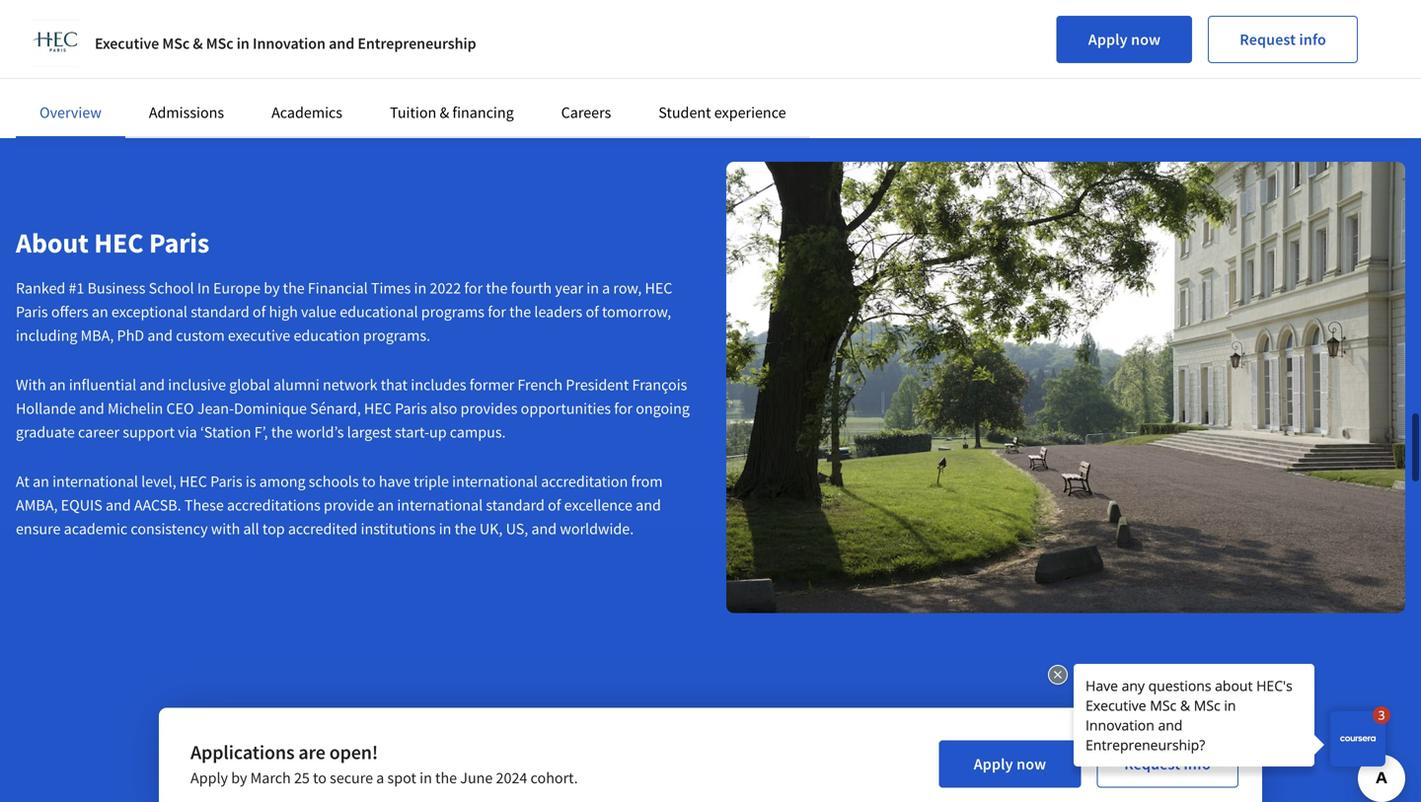 Task type: describe. For each thing, give the bounding box(es) containing it.
careers link
[[561, 103, 611, 122]]

2024
[[496, 769, 527, 788]]

0 vertical spatial &
[[193, 34, 203, 53]]

at
[[16, 472, 30, 492]]

innovation
[[241, 12, 312, 32]]

hec inside at an international level, hec paris is among schools to have triple international accreditation from amba, equis and aacsb. these accreditations provide an international standard of excellence and ensure academic consistency with all top accredited institutions in the uk, us, and worldwide.
[[180, 472, 207, 492]]

largest
[[347, 422, 392, 442]]

excellence
[[564, 496, 633, 515]]

aspiring company founders, innovation consultants and business development managers.
[[54, 12, 421, 55]]

ongoing
[[636, 399, 690, 419]]

programs.
[[363, 326, 430, 345]]

global
[[229, 375, 270, 395]]

june
[[460, 769, 493, 788]]

request for executive msc & msc in innovation and entrepreneurship
[[1240, 30, 1296, 49]]

innovation
[[253, 34, 326, 53]]

f',
[[254, 422, 268, 442]]

executive
[[95, 34, 159, 53]]

opportunities
[[521, 399, 611, 419]]

tuition & financing
[[390, 103, 514, 122]]

in left the 2022
[[414, 278, 427, 298]]

and inside ranked #1 business school in europe by the financial times in 2022 for the fourth year in a row, hec paris offers an exceptional standard of high value educational programs for the leaders of tomorrow, including mba, phd and custom executive education programs.
[[147, 326, 173, 345]]

overview
[[39, 103, 102, 122]]

a inside ranked #1 business school in europe by the financial times in 2022 for the fourth year in a row, hec paris offers an exceptional standard of high value educational programs for the leaders of tomorrow, including mba, phd and custom executive education programs.
[[602, 278, 610, 298]]

these
[[184, 496, 224, 515]]

the up high
[[283, 278, 305, 298]]

ranked
[[16, 278, 65, 298]]

overview link
[[39, 103, 102, 122]]

from
[[631, 472, 663, 492]]

apply now for executive msc & msc in innovation and entrepreneurship
[[1089, 30, 1161, 49]]

leaders
[[534, 302, 583, 322]]

among
[[259, 472, 306, 492]]

student experience
[[659, 103, 786, 122]]

academics
[[272, 103, 343, 122]]

also
[[430, 399, 457, 419]]

hec up business
[[94, 226, 144, 260]]

us,
[[506, 519, 528, 539]]

paris up school
[[149, 226, 210, 260]]

'station
[[200, 422, 251, 442]]

academics link
[[272, 103, 343, 122]]

academic
[[64, 519, 128, 539]]

graduate
[[16, 422, 75, 442]]

support
[[123, 422, 175, 442]]

at an international level, hec paris is among schools to have triple international accreditation from amba, equis and aacsb. these accreditations provide an international standard of excellence and ensure academic consistency with all top accredited institutions in the uk, us, and worldwide.
[[16, 472, 663, 539]]

company
[[111, 12, 172, 32]]

to inside applications are open! apply by march 25 to secure a spot in the june 2024 cohort.
[[313, 769, 327, 788]]

jean-
[[197, 399, 234, 419]]

of for excellence
[[548, 496, 561, 515]]

cohort.
[[531, 769, 578, 788]]

with
[[211, 519, 240, 539]]

admissions link
[[149, 103, 224, 122]]

ceo
[[166, 399, 194, 419]]

2022
[[430, 278, 461, 298]]

request info for executive msc & msc in innovation and entrepreneurship
[[1240, 30, 1327, 49]]

have
[[379, 472, 411, 492]]

inclusive
[[168, 375, 226, 395]]

in inside applications are open! apply by march 25 to secure a spot in the june 2024 cohort.
[[420, 769, 432, 788]]

exceptional
[[111, 302, 188, 322]]

schools
[[309, 472, 359, 492]]

french
[[518, 375, 563, 395]]

an down have on the left bottom of page
[[377, 496, 394, 515]]

in right the year
[[587, 278, 599, 298]]

request info for apply by march 25 to secure a spot in the june 2024 cohort.
[[1125, 755, 1211, 775]]

tuition & financing link
[[390, 103, 514, 122]]

michelin
[[108, 399, 163, 419]]

amba,
[[16, 496, 58, 515]]

info for apply by march 25 to secure a spot in the june 2024 cohort.
[[1184, 755, 1211, 775]]

custom
[[176, 326, 225, 345]]

alumni
[[273, 375, 320, 395]]

and up academic
[[106, 496, 131, 515]]

includes
[[411, 375, 466, 395]]

a inside applications are open! apply by march 25 to secure a spot in the june 2024 cohort.
[[376, 769, 384, 788]]

an right at
[[33, 472, 49, 492]]

founders,
[[176, 12, 238, 32]]

with
[[16, 375, 46, 395]]

phd
[[117, 326, 144, 345]]

value
[[301, 302, 337, 322]]

uk,
[[480, 519, 503, 539]]

financing
[[452, 103, 514, 122]]

spot
[[387, 769, 417, 788]]

aacsb.
[[134, 496, 181, 515]]

of for high
[[253, 302, 266, 322]]

request info button for apply by march 25 to secure a spot in the june 2024 cohort.
[[1097, 741, 1239, 788]]

#1
[[69, 278, 84, 298]]

fourth
[[511, 278, 552, 298]]

educational
[[340, 302, 418, 322]]

president
[[566, 375, 629, 395]]

about hec paris
[[16, 226, 210, 260]]

in inside at an international level, hec paris is among schools to have triple international accreditation from amba, equis and aacsb. these accreditations provide an international standard of excellence and ensure academic consistency with all top accredited institutions in the uk, us, and worldwide.
[[439, 519, 452, 539]]

apply now for apply by march 25 to secure a spot in the june 2024 cohort.
[[974, 755, 1047, 775]]

times
[[371, 278, 411, 298]]

student
[[659, 103, 711, 122]]

influential
[[69, 375, 136, 395]]

info for executive msc & msc in innovation and entrepreneurship
[[1300, 30, 1327, 49]]

and right the us,
[[532, 519, 557, 539]]

tuition
[[390, 103, 437, 122]]



Task type: locate. For each thing, give the bounding box(es) containing it.
1 vertical spatial standard
[[486, 496, 545, 515]]

hec right row,
[[645, 278, 673, 298]]

standard for us,
[[486, 496, 545, 515]]

financial
[[308, 278, 368, 298]]

standard inside at an international level, hec paris is among schools to have triple international accreditation from amba, equis and aacsb. these accreditations provide an international standard of excellence and ensure academic consistency with all top accredited institutions in the uk, us, and worldwide.
[[486, 496, 545, 515]]

hec inside ranked #1 business school in europe by the financial times in 2022 for the fourth year in a row, hec paris offers an exceptional standard of high value educational programs for the leaders of tomorrow, including mba, phd and custom executive education programs.
[[645, 278, 673, 298]]

0 horizontal spatial standard
[[191, 302, 249, 322]]

2 msc from the left
[[206, 34, 234, 53]]

international
[[52, 472, 138, 492], [452, 472, 538, 492], [397, 496, 483, 515]]

the inside at an international level, hec paris is among schools to have triple international accreditation from amba, equis and aacsb. these accreditations provide an international standard of excellence and ensure academic consistency with all top accredited institutions in the uk, us, and worldwide.
[[455, 519, 476, 539]]

paris up the start-
[[395, 399, 427, 419]]

1 vertical spatial for
[[488, 302, 506, 322]]

high
[[269, 302, 298, 322]]

to inside at an international level, hec paris is among schools to have triple international accreditation from amba, equis and aacsb. these accreditations provide an international standard of excellence and ensure academic consistency with all top accredited institutions in the uk, us, and worldwide.
[[362, 472, 376, 492]]

aspiring
[[54, 12, 108, 32]]

network
[[323, 375, 378, 395]]

2 horizontal spatial of
[[586, 302, 599, 322]]

the right f',
[[271, 422, 293, 442]]

0 horizontal spatial &
[[193, 34, 203, 53]]

tomorrow,
[[602, 302, 671, 322]]

open!
[[329, 741, 378, 765]]

0 horizontal spatial apply now
[[974, 755, 1047, 775]]

hec up largest
[[364, 399, 392, 419]]

ensure
[[16, 519, 61, 539]]

standard for custom
[[191, 302, 249, 322]]

up
[[429, 422, 447, 442]]

of up the executive at top left
[[253, 302, 266, 322]]

and down from on the bottom
[[636, 496, 661, 515]]

of
[[253, 302, 266, 322], [586, 302, 599, 322], [548, 496, 561, 515]]

0 vertical spatial apply now button
[[1057, 16, 1193, 63]]

standard inside ranked #1 business school in europe by the financial times in 2022 for the fourth year in a row, hec paris offers an exceptional standard of high value educational programs for the leaders of tomorrow, including mba, phd and custom executive education programs.
[[191, 302, 249, 322]]

françois
[[632, 375, 687, 395]]

0 horizontal spatial request info
[[1125, 755, 1211, 775]]

1 horizontal spatial info
[[1300, 30, 1327, 49]]

for right the programs on the top left of the page
[[488, 302, 506, 322]]

2 horizontal spatial for
[[614, 399, 633, 419]]

year
[[555, 278, 583, 298]]

an
[[92, 302, 108, 322], [49, 375, 66, 395], [33, 472, 49, 492], [377, 496, 394, 515]]

the inside applications are open! apply by march 25 to secure a spot in the june 2024 cohort.
[[435, 769, 457, 788]]

the
[[283, 278, 305, 298], [486, 278, 508, 298], [509, 302, 531, 322], [271, 422, 293, 442], [455, 519, 476, 539], [435, 769, 457, 788]]

request for apply by march 25 to secure a spot in the june 2024 cohort.
[[1125, 755, 1181, 775]]

0 horizontal spatial by
[[231, 769, 247, 788]]

apply
[[1089, 30, 1128, 49], [974, 755, 1014, 775], [191, 769, 228, 788]]

student experience link
[[659, 103, 786, 122]]

now for executive msc & msc in innovation and entrepreneurship
[[1131, 30, 1161, 49]]

the left the june
[[435, 769, 457, 788]]

of right "leaders"
[[586, 302, 599, 322]]

paris inside ranked #1 business school in europe by the financial times in 2022 for the fourth year in a row, hec paris offers an exceptional standard of high value educational programs for the leaders of tomorrow, including mba, phd and custom executive education programs.
[[16, 302, 48, 322]]

paris inside at an international level, hec paris is among schools to have triple international accreditation from amba, equis and aacsb. these accreditations provide an international standard of excellence and ensure academic consistency with all top accredited institutions in the uk, us, and worldwide.
[[210, 472, 243, 492]]

standard down in
[[191, 302, 249, 322]]

dominique
[[234, 399, 307, 419]]

a left spot
[[376, 769, 384, 788]]

top
[[262, 519, 285, 539]]

1 msc from the left
[[162, 34, 190, 53]]

accreditation
[[541, 472, 628, 492]]

paris inside with an influential and inclusive global alumni network that includes former french president françois hollande and michelin ceo jean-dominique sénard, hec paris also provides opportunities for ongoing graduate career support via 'station f', the world's largest start-up campus.
[[395, 399, 427, 419]]

0 horizontal spatial now
[[1017, 755, 1047, 775]]

1 vertical spatial request info
[[1125, 755, 1211, 775]]

0 horizontal spatial for
[[464, 278, 483, 298]]

and up the career
[[79, 399, 104, 419]]

1 vertical spatial by
[[231, 769, 247, 788]]

international down the triple
[[397, 496, 483, 515]]

1 vertical spatial apply now button
[[939, 741, 1081, 788]]

0 horizontal spatial of
[[253, 302, 266, 322]]

equis
[[61, 496, 102, 515]]

request info
[[1240, 30, 1327, 49], [1125, 755, 1211, 775]]

2 vertical spatial for
[[614, 399, 633, 419]]

apply for executive msc & msc in innovation and entrepreneurship
[[1089, 30, 1128, 49]]

education
[[294, 326, 360, 345]]

paris down ranked
[[16, 302, 48, 322]]

by inside ranked #1 business school in europe by the financial times in 2022 for the fourth year in a row, hec paris offers an exceptional standard of high value educational programs for the leaders of tomorrow, including mba, phd and custom executive education programs.
[[264, 278, 280, 298]]

0 horizontal spatial info
[[1184, 755, 1211, 775]]

1 horizontal spatial a
[[602, 278, 610, 298]]

1 horizontal spatial by
[[264, 278, 280, 298]]

apply now
[[1089, 30, 1161, 49], [974, 755, 1047, 775]]

and
[[395, 12, 421, 32], [329, 34, 355, 53], [147, 326, 173, 345], [140, 375, 165, 395], [79, 399, 104, 419], [106, 496, 131, 515], [636, 496, 661, 515], [532, 519, 557, 539]]

0 vertical spatial for
[[464, 278, 483, 298]]

accredited
[[288, 519, 358, 539]]

0 vertical spatial to
[[362, 472, 376, 492]]

and down exceptional
[[147, 326, 173, 345]]

0 vertical spatial now
[[1131, 30, 1161, 49]]

by down applications in the left of the page
[[231, 769, 247, 788]]

the down fourth
[[509, 302, 531, 322]]

the inside with an influential and inclusive global alumni network that includes former french president françois hollande and michelin ceo jean-dominique sénard, hec paris also provides opportunities for ongoing graduate career support via 'station f', the world's largest start-up campus.
[[271, 422, 293, 442]]

apply now button for apply by march 25 to secure a spot in the june 2024 cohort.
[[939, 741, 1081, 788]]

1 vertical spatial apply now
[[974, 755, 1047, 775]]

an inside ranked #1 business school in europe by the financial times in 2022 for the fourth year in a row, hec paris offers an exceptional standard of high value educational programs for the leaders of tomorrow, including mba, phd and custom executive education programs.
[[92, 302, 108, 322]]

provides
[[461, 399, 518, 419]]

0 horizontal spatial to
[[313, 769, 327, 788]]

row,
[[613, 278, 642, 298]]

business
[[54, 36, 111, 55]]

sénard,
[[310, 399, 361, 419]]

0 vertical spatial info
[[1300, 30, 1327, 49]]

0 horizontal spatial msc
[[162, 34, 190, 53]]

0 vertical spatial standard
[[191, 302, 249, 322]]

for inside with an influential and inclusive global alumni network that includes former french president françois hollande and michelin ceo jean-dominique sénard, hec paris also provides opportunities for ongoing graduate career support via 'station f', the world's largest start-up campus.
[[614, 399, 633, 419]]

now
[[1131, 30, 1161, 49], [1017, 755, 1047, 775]]

and up michelin
[[140, 375, 165, 395]]

request
[[1240, 30, 1296, 49], [1125, 755, 1181, 775]]

ranked #1 business school in europe by the financial times in 2022 for the fourth year in a row, hec paris offers an exceptional standard of high value educational programs for the leaders of tomorrow, including mba, phd and custom executive education programs.
[[16, 278, 673, 345]]

an up hollande
[[49, 375, 66, 395]]

an inside with an influential and inclusive global alumni network that includes former french president françois hollande and michelin ceo jean-dominique sénard, hec paris also provides opportunities for ongoing graduate career support via 'station f', the world's largest start-up campus.
[[49, 375, 66, 395]]

0 vertical spatial apply now
[[1089, 30, 1161, 49]]

and up entrepreneurship
[[395, 12, 421, 32]]

in left the "uk,"
[[439, 519, 452, 539]]

& right tuition
[[440, 103, 449, 122]]

now for apply by march 25 to secure a spot in the june 2024 cohort.
[[1017, 755, 1047, 775]]

accreditations
[[227, 496, 321, 515]]

with an influential and inclusive global alumni network that includes former french president françois hollande and michelin ceo jean-dominique sénard, hec paris also provides opportunities for ongoing graduate career support via 'station f', the world's largest start-up campus.
[[16, 375, 690, 442]]

paris left is
[[210, 472, 243, 492]]

that
[[381, 375, 408, 395]]

international up the "uk,"
[[452, 472, 538, 492]]

hollande
[[16, 399, 76, 419]]

1 horizontal spatial request info
[[1240, 30, 1327, 49]]

0 vertical spatial a
[[602, 278, 610, 298]]

admissions
[[149, 103, 224, 122]]

start-
[[395, 422, 429, 442]]

1 horizontal spatial for
[[488, 302, 506, 322]]

1 horizontal spatial msc
[[206, 34, 234, 53]]

request info button
[[1208, 16, 1358, 63], [1097, 741, 1239, 788]]

for down president
[[614, 399, 633, 419]]

1 horizontal spatial standard
[[486, 496, 545, 515]]

1 vertical spatial a
[[376, 769, 384, 788]]

school
[[149, 278, 194, 298]]

by inside applications are open! apply by march 25 to secure a spot in the june 2024 cohort.
[[231, 769, 247, 788]]

the left fourth
[[486, 278, 508, 298]]

2 horizontal spatial apply
[[1089, 30, 1128, 49]]

a
[[602, 278, 610, 298], [376, 769, 384, 788]]

an up the mba,
[[92, 302, 108, 322]]

to left have on the left bottom of page
[[362, 472, 376, 492]]

0 vertical spatial request info button
[[1208, 16, 1358, 63]]

march
[[250, 769, 291, 788]]

request info button for executive msc & msc in innovation and entrepreneurship
[[1208, 16, 1358, 63]]

standard
[[191, 302, 249, 322], [486, 496, 545, 515]]

a left row,
[[602, 278, 610, 298]]

0 vertical spatial by
[[264, 278, 280, 298]]

1 horizontal spatial to
[[362, 472, 376, 492]]

0 horizontal spatial request
[[1125, 755, 1181, 775]]

triple
[[414, 472, 449, 492]]

in
[[197, 278, 210, 298]]

level,
[[141, 472, 176, 492]]

1 horizontal spatial now
[[1131, 30, 1161, 49]]

& down founders,
[[193, 34, 203, 53]]

mba,
[[81, 326, 114, 345]]

careers
[[561, 103, 611, 122]]

by up high
[[264, 278, 280, 298]]

europe
[[213, 278, 261, 298]]

about
[[16, 226, 89, 260]]

of inside at an international level, hec paris is among schools to have triple international accreditation from amba, equis and aacsb. these accreditations provide an international standard of excellence and ensure academic consistency with all top accredited institutions in the uk, us, and worldwide.
[[548, 496, 561, 515]]

by
[[264, 278, 280, 298], [231, 769, 247, 788]]

standard up the us,
[[486, 496, 545, 515]]

applications are open! apply by march 25 to secure a spot in the june 2024 cohort.
[[191, 741, 578, 788]]

1 vertical spatial request
[[1125, 755, 1181, 775]]

1 horizontal spatial apply
[[974, 755, 1014, 775]]

including
[[16, 326, 77, 345]]

programs
[[421, 302, 485, 322]]

international up equis
[[52, 472, 138, 492]]

1 vertical spatial request info button
[[1097, 741, 1239, 788]]

info
[[1300, 30, 1327, 49], [1184, 755, 1211, 775]]

0 horizontal spatial a
[[376, 769, 384, 788]]

1 vertical spatial &
[[440, 103, 449, 122]]

the left the "uk,"
[[455, 519, 476, 539]]

and down consultants
[[329, 34, 355, 53]]

0 vertical spatial request info
[[1240, 30, 1327, 49]]

for right the 2022
[[464, 278, 483, 298]]

institutions
[[361, 519, 436, 539]]

of down the accreditation
[[548, 496, 561, 515]]

1 vertical spatial to
[[313, 769, 327, 788]]

and inside aspiring company founders, innovation consultants and business development managers.
[[395, 12, 421, 32]]

to right 25 on the bottom left
[[313, 769, 327, 788]]

1 vertical spatial info
[[1184, 755, 1211, 775]]

1 horizontal spatial &
[[440, 103, 449, 122]]

0 horizontal spatial apply
[[191, 769, 228, 788]]

hec up these
[[180, 472, 207, 492]]

1 horizontal spatial request
[[1240, 30, 1296, 49]]

hec paris logo image
[[32, 20, 79, 67]]

are
[[298, 741, 326, 765]]

apply for apply by march 25 to secure a spot in the june 2024 cohort.
[[974, 755, 1014, 775]]

1 horizontal spatial of
[[548, 496, 561, 515]]

managers.
[[206, 36, 275, 55]]

is
[[246, 472, 256, 492]]

0 vertical spatial request
[[1240, 30, 1296, 49]]

hec inside with an influential and inclusive global alumni network that includes former french president françois hollande and michelin ceo jean-dominique sénard, hec paris also provides opportunities for ongoing graduate career support via 'station f', the world's largest start-up campus.
[[364, 399, 392, 419]]

consistency
[[131, 519, 208, 539]]

worldwide.
[[560, 519, 634, 539]]

development
[[115, 36, 203, 55]]

provide
[[324, 496, 374, 515]]

entrepreneurship
[[358, 34, 476, 53]]

world's
[[296, 422, 344, 442]]

25
[[294, 769, 310, 788]]

1 vertical spatial now
[[1017, 755, 1047, 775]]

in down innovation
[[237, 34, 250, 53]]

apply inside applications are open! apply by march 25 to secure a spot in the june 2024 cohort.
[[191, 769, 228, 788]]

in right spot
[[420, 769, 432, 788]]

apply now button for executive msc & msc in innovation and entrepreneurship
[[1057, 16, 1193, 63]]

1 horizontal spatial apply now
[[1089, 30, 1161, 49]]



Task type: vqa. For each thing, say whether or not it's contained in the screenshot.
is
yes



